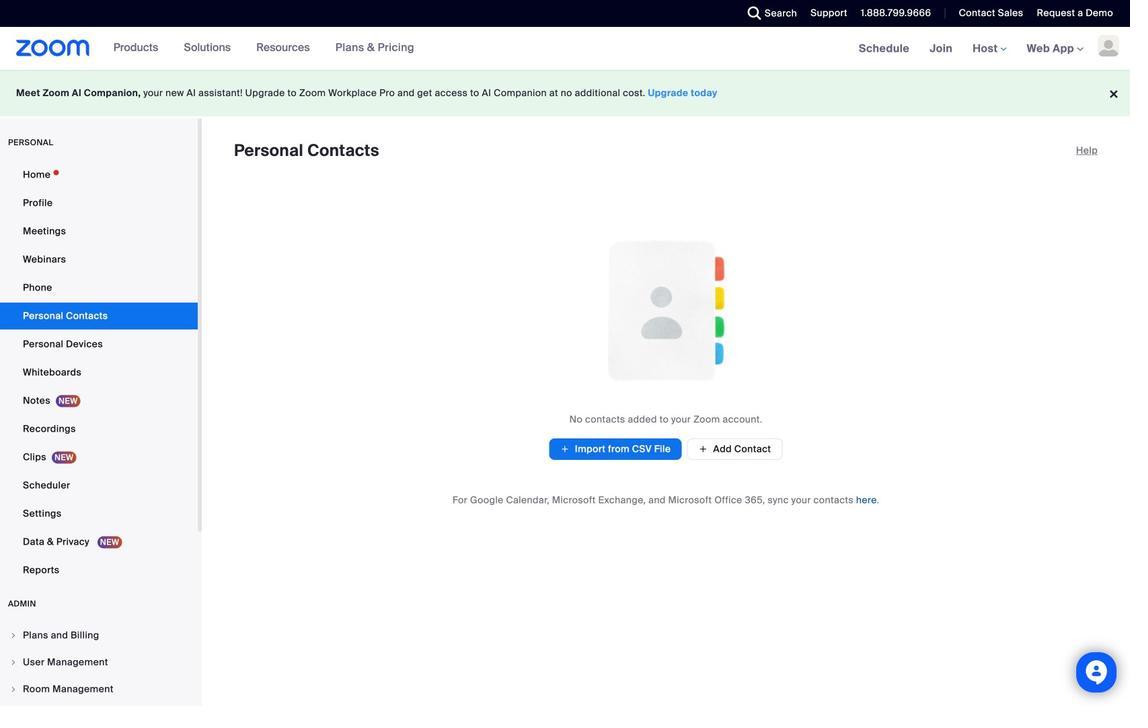 Task type: describe. For each thing, give the bounding box(es) containing it.
admin menu menu
[[0, 623, 198, 707]]

add image
[[699, 444, 708, 456]]

personal menu menu
[[0, 162, 198, 586]]

2 menu item from the top
[[0, 650, 198, 676]]

right image for second menu item from the bottom of the the admin menu menu
[[9, 659, 18, 667]]

right image
[[9, 632, 18, 640]]

right image for first menu item from the bottom of the the admin menu menu
[[9, 686, 18, 694]]

zoom logo image
[[16, 40, 90, 57]]

meetings navigation
[[849, 27, 1131, 71]]



Task type: locate. For each thing, give the bounding box(es) containing it.
profile picture image
[[1099, 35, 1120, 57]]

0 vertical spatial right image
[[9, 659, 18, 667]]

1 menu item from the top
[[0, 623, 198, 649]]

add image
[[561, 443, 570, 456]]

product information navigation
[[103, 27, 425, 70]]

2 right image from the top
[[9, 686, 18, 694]]

1 vertical spatial menu item
[[0, 650, 198, 676]]

menu item
[[0, 623, 198, 649], [0, 650, 198, 676], [0, 677, 198, 703]]

3 menu item from the top
[[0, 677, 198, 703]]

right image
[[9, 659, 18, 667], [9, 686, 18, 694]]

2 vertical spatial menu item
[[0, 677, 198, 703]]

0 vertical spatial menu item
[[0, 623, 198, 649]]

banner
[[0, 27, 1131, 71]]

footer
[[0, 70, 1131, 116]]

1 right image from the top
[[9, 659, 18, 667]]

1 vertical spatial right image
[[9, 686, 18, 694]]



Task type: vqa. For each thing, say whether or not it's contained in the screenshot.
first right icon from the bottom of the ADMIN MENU 'menu'
yes



